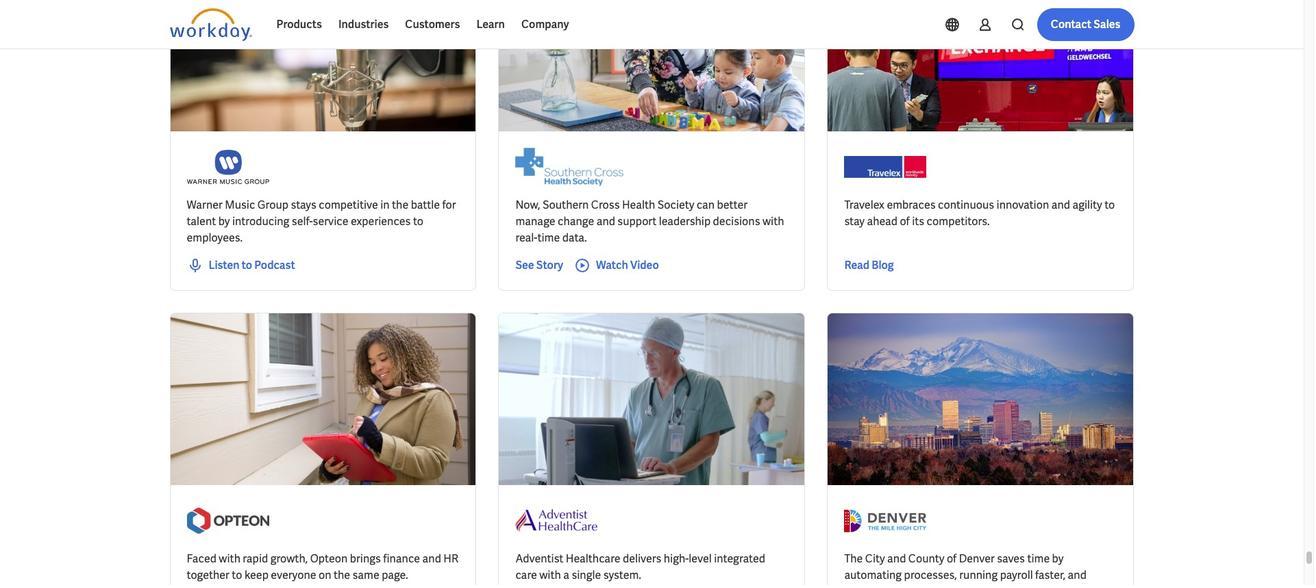 Task type: locate. For each thing, give the bounding box(es) containing it.
2 vertical spatial with
[[539, 569, 561, 583]]

to inside travelex embraces continuous innovation and agility to stay ahead of its competitors.
[[1105, 198, 1115, 212]]

1 vertical spatial of
[[947, 552, 957, 567]]

read blog link
[[844, 258, 894, 274]]

with inside the adventist healthcare delivers high-level integrated care with a single system.
[[539, 569, 561, 583]]

of inside travelex embraces continuous innovation and agility to stay ahead of its competitors.
[[900, 215, 910, 229]]

1 horizontal spatial time
[[1027, 552, 1050, 567]]

hr
[[444, 552, 458, 567]]

0 vertical spatial of
[[900, 215, 910, 229]]

integrated
[[714, 552, 765, 567]]

to inside listen to podcast "link"
[[242, 258, 252, 273]]

2 horizontal spatial the
[[896, 585, 913, 586]]

1 horizontal spatial by
[[1052, 552, 1064, 567]]

automating
[[844, 569, 902, 583]]

products
[[276, 17, 322, 32]]

learn
[[476, 17, 505, 32]]

the inside faced with rapid growth, opteon brings finance and hr together to keep everyone on the same page.
[[334, 569, 350, 583]]

can
[[697, 198, 715, 212]]

and left agility at the top
[[1052, 198, 1070, 212]]

adventist healthcare delivers high-level integrated care with a single system.
[[516, 552, 765, 583]]

see
[[516, 258, 534, 273]]

brings
[[350, 552, 381, 567]]

by
[[218, 215, 230, 229], [1052, 552, 1064, 567]]

cloud.
[[915, 585, 945, 586]]

and right city
[[887, 552, 906, 567]]

cross
[[591, 198, 620, 212]]

0 horizontal spatial by
[[218, 215, 230, 229]]

experiences
[[351, 215, 411, 229]]

video
[[630, 258, 659, 273]]

with left "rapid"
[[219, 552, 240, 567]]

keep
[[245, 569, 269, 583]]

1 horizontal spatial with
[[539, 569, 561, 583]]

group
[[257, 198, 289, 212]]

music
[[225, 198, 255, 212]]

0 vertical spatial by
[[218, 215, 230, 229]]

to down battle
[[413, 215, 424, 229]]

0 horizontal spatial the
[[334, 569, 350, 583]]

and left hr
[[422, 552, 441, 567]]

time inside the now, southern cross health society can better manage change and support leadership decisions with real-time data.
[[537, 231, 560, 245]]

0 horizontal spatial time
[[537, 231, 560, 245]]

by up employees.
[[218, 215, 230, 229]]

moving
[[844, 585, 881, 586]]

of
[[900, 215, 910, 229], [947, 552, 957, 567]]

travelex image
[[844, 148, 927, 186]]

the
[[392, 198, 409, 212], [334, 569, 350, 583], [896, 585, 913, 586]]

travelex
[[844, 198, 885, 212]]

industry
[[253, 15, 290, 27]]

contact sales link
[[1037, 8, 1134, 41]]

county
[[908, 552, 945, 567]]

real-
[[516, 231, 537, 245]]

industries
[[338, 17, 389, 32]]

see story
[[516, 258, 563, 273]]

0 vertical spatial the
[[392, 198, 409, 212]]

warner
[[187, 198, 223, 212]]

decisions
[[713, 215, 760, 229]]

system.
[[603, 569, 641, 583]]

denver
[[959, 552, 995, 567]]

to left keep
[[232, 569, 242, 583]]

topic
[[181, 15, 204, 27]]

2 horizontal spatial with
[[763, 215, 784, 229]]

topic button
[[170, 8, 231, 35]]

by up the faster,
[[1052, 552, 1064, 567]]

time down manage
[[537, 231, 560, 245]]

1 horizontal spatial the
[[392, 198, 409, 212]]

and inside the now, southern cross health society can better manage change and support leadership decisions with real-time data.
[[597, 215, 615, 229]]

with right 'decisions'
[[763, 215, 784, 229]]

0 horizontal spatial of
[[900, 215, 910, 229]]

battle
[[411, 198, 440, 212]]

embraces
[[887, 198, 936, 212]]

1 vertical spatial by
[[1052, 552, 1064, 567]]

1 vertical spatial with
[[219, 552, 240, 567]]

the inside the city and county of denver saves time by automating processes, running payroll faster, and moving to the cloud.
[[896, 585, 913, 586]]

time
[[537, 231, 560, 245], [1027, 552, 1050, 567]]

of left its
[[900, 215, 910, 229]]

clear
[[536, 15, 559, 27]]

0 vertical spatial time
[[537, 231, 560, 245]]

0 vertical spatial with
[[763, 215, 784, 229]]

by inside the warner music group stays competitive in the battle for talent by introducing self-service experiences to employees.
[[218, 215, 230, 229]]

of left denver
[[947, 552, 957, 567]]

1 vertical spatial time
[[1027, 552, 1050, 567]]

leadership
[[659, 215, 711, 229]]

podcast
[[254, 258, 295, 273]]

outcome
[[380, 15, 421, 27]]

the right the on in the left bottom of the page
[[334, 569, 350, 583]]

read blog
[[844, 258, 894, 273]]

care
[[516, 569, 537, 583]]

and inside faced with rapid growth, opteon brings finance and hr together to keep everyone on the same page.
[[422, 552, 441, 567]]

self-
[[292, 215, 313, 229]]

to
[[1105, 198, 1115, 212], [413, 215, 424, 229], [242, 258, 252, 273], [232, 569, 242, 583], [883, 585, 894, 586]]

level
[[689, 552, 712, 567]]

for
[[442, 198, 456, 212]]

1 vertical spatial the
[[334, 569, 350, 583]]

change
[[558, 215, 594, 229]]

with
[[763, 215, 784, 229], [219, 552, 240, 567], [539, 569, 561, 583]]

rapid
[[243, 552, 268, 567]]

to right the listen
[[242, 258, 252, 273]]

2 vertical spatial the
[[896, 585, 913, 586]]

to down the automating
[[883, 585, 894, 586]]

support
[[618, 215, 657, 229]]

to right agility at the top
[[1105, 198, 1115, 212]]

go to the homepage image
[[170, 8, 252, 41]]

payroll
[[1000, 569, 1033, 583]]

adventist healthcare image
[[516, 502, 598, 541]]

blog
[[872, 258, 894, 273]]

a
[[563, 569, 569, 583]]

and
[[1052, 198, 1070, 212], [597, 215, 615, 229], [422, 552, 441, 567], [887, 552, 906, 567], [1068, 569, 1087, 583]]

the right in
[[392, 198, 409, 212]]

watch
[[596, 258, 628, 273]]

and down the cross
[[597, 215, 615, 229]]

time up the faster,
[[1027, 552, 1050, 567]]

southern cross medical care society image
[[516, 148, 624, 186]]

faced with rapid growth, opteon brings finance and hr together to keep everyone on the same page.
[[187, 552, 458, 583]]

0 horizontal spatial with
[[219, 552, 240, 567]]

processes,
[[904, 569, 957, 583]]

1 horizontal spatial of
[[947, 552, 957, 567]]

to inside faced with rapid growth, opteon brings finance and hr together to keep everyone on the same page.
[[232, 569, 242, 583]]

opteon (opteon property group pty ltd) image
[[187, 502, 269, 541]]

industries button
[[330, 8, 397, 41]]

with left a
[[539, 569, 561, 583]]

of inside the city and county of denver saves time by automating processes, running payroll faster, and moving to the cloud.
[[947, 552, 957, 567]]

saves
[[997, 552, 1025, 567]]

the left cloud.
[[896, 585, 913, 586]]



Task type: describe. For each thing, give the bounding box(es) containing it.
clear all button
[[532, 8, 576, 35]]

health
[[622, 198, 655, 212]]

continuous
[[938, 198, 994, 212]]

stays
[[291, 198, 316, 212]]

company
[[521, 17, 569, 32]]

by inside the city and county of denver saves time by automating processes, running payroll faster, and moving to the cloud.
[[1052, 552, 1064, 567]]

opteon
[[310, 552, 348, 567]]

the city and county of denver saves time by automating processes, running payroll faster, and moving to the cloud.
[[844, 552, 1087, 586]]

customers
[[405, 17, 460, 32]]

faced
[[187, 552, 216, 567]]

page.
[[382, 569, 408, 583]]

data.
[[562, 231, 587, 245]]

employees.
[[187, 231, 243, 245]]

business
[[339, 15, 378, 27]]

healthcare
[[566, 552, 621, 567]]

innovation
[[997, 198, 1049, 212]]

growth,
[[270, 552, 308, 567]]

business outcome
[[339, 15, 421, 27]]

clear all
[[536, 15, 572, 27]]

single
[[572, 569, 601, 583]]

now,
[[516, 198, 540, 212]]

better
[[717, 198, 748, 212]]

manage
[[516, 215, 555, 229]]

contact
[[1051, 17, 1092, 32]]

to inside the warner music group stays competitive in the battle for talent by introducing self-service experiences to employees.
[[413, 215, 424, 229]]

with inside the now, southern cross health society can better manage change and support leadership decisions with real-time data.
[[763, 215, 784, 229]]

Search Customer Stories text field
[[940, 9, 1108, 33]]

finance
[[383, 552, 420, 567]]

more
[[470, 15, 493, 27]]

faster,
[[1035, 569, 1066, 583]]

all
[[561, 15, 572, 27]]

learn button
[[468, 8, 513, 41]]

ahead
[[867, 215, 898, 229]]

warner music group stays competitive in the battle for talent by introducing self-service experiences to employees.
[[187, 198, 456, 245]]

products button
[[268, 8, 330, 41]]

time inside the city and county of denver saves time by automating processes, running payroll faster, and moving to the cloud.
[[1027, 552, 1050, 567]]

in
[[380, 198, 390, 212]]

the inside the warner music group stays competitive in the battle for talent by introducing self-service experiences to employees.
[[392, 198, 409, 212]]

now, southern cross health society can better manage change and support leadership decisions with real-time data.
[[516, 198, 784, 245]]

company button
[[513, 8, 577, 41]]

society
[[658, 198, 694, 212]]

customers button
[[397, 8, 468, 41]]

read
[[844, 258, 870, 273]]

delivers
[[623, 552, 661, 567]]

story
[[536, 258, 563, 273]]

see story link
[[516, 258, 563, 274]]

the
[[844, 552, 863, 567]]

high-
[[664, 552, 689, 567]]

together
[[187, 569, 229, 583]]

service
[[313, 215, 348, 229]]

travelex embraces continuous innovation and agility to stay ahead of its competitors.
[[844, 198, 1115, 229]]

and right the faster,
[[1068, 569, 1087, 583]]

city
[[865, 552, 885, 567]]

and inside travelex embraces continuous innovation and agility to stay ahead of its competitors.
[[1052, 198, 1070, 212]]

talent
[[187, 215, 216, 229]]

with inside faced with rapid growth, opteon brings finance and hr together to keep everyone on the same page.
[[219, 552, 240, 567]]

on
[[319, 569, 331, 583]]

its
[[912, 215, 924, 229]]

competitors.
[[927, 215, 990, 229]]

listen
[[209, 258, 240, 273]]

southern
[[543, 198, 589, 212]]

to inside the city and county of denver saves time by automating processes, running payroll faster, and moving to the cloud.
[[883, 585, 894, 586]]

warner music group inc. image
[[187, 148, 269, 186]]

stay
[[844, 215, 865, 229]]

adventist
[[516, 552, 564, 567]]

contact sales
[[1051, 17, 1121, 32]]

everyone
[[271, 569, 316, 583]]

watch video
[[596, 258, 659, 273]]

listen to podcast
[[209, 258, 295, 273]]

agility
[[1073, 198, 1102, 212]]

city and county of denver image
[[844, 502, 927, 541]]

business outcome button
[[328, 8, 448, 35]]

introducing
[[232, 215, 289, 229]]



Task type: vqa. For each thing, say whether or not it's contained in the screenshot.
Streams
no



